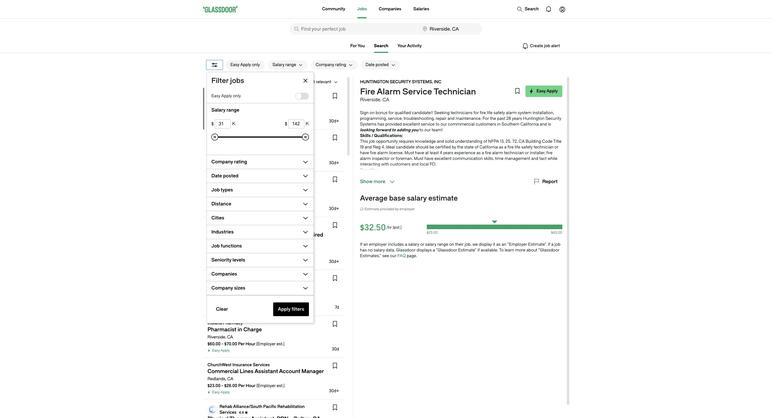 Task type: locate. For each thing, give the bounding box(es) containing it.
2 an from the left
[[502, 242, 507, 247]]

must up local
[[414, 156, 424, 161]]

per right the $70.00
[[238, 342, 245, 347]]

ca inside redlands, ca $23.00 - $26.00 per hour (employer est.)
[[228, 377, 234, 382]]

- right $50.00
[[222, 254, 224, 259]]

hour inside redlands, ca $23.00 - $26.00 per hour (employer est.)
[[246, 384, 256, 388]]

4 per from the top
[[238, 384, 245, 388]]

huntington inside huntington security systems, inc fire alarm service technician riverside, ca
[[360, 80, 389, 84]]

jobs list element
[[203, 88, 347, 418]]

"glassdoor
[[436, 248, 457, 253], [539, 248, 560, 253]]

1 horizontal spatial by
[[452, 145, 457, 150]]

riverside, up $50.00
[[208, 247, 226, 252]]

your activity
[[398, 44, 422, 48]]

1 vertical spatial inc
[[282, 93, 289, 98]]

our
[[441, 122, 447, 127], [425, 128, 431, 133], [390, 254, 397, 259]]

safety
[[494, 111, 505, 115], [522, 145, 533, 150]]

companies for companies dropdown button
[[211, 271, 237, 277]]

company sizes button
[[207, 284, 300, 293]]

salary
[[407, 194, 427, 202], [408, 242, 420, 247], [426, 242, 437, 247], [374, 248, 385, 253]]

hour inside riverside, ca $50.00 - $60.00 per hour easy apply
[[246, 254, 256, 259]]

our down service
[[425, 128, 431, 133]]

Search keyword field
[[290, 23, 418, 35]]

easy
[[231, 62, 240, 67], [537, 89, 546, 94], [211, 94, 220, 98], [212, 121, 220, 125], [212, 162, 220, 166], [212, 208, 220, 212], [212, 261, 220, 265], [212, 307, 220, 311], [212, 349, 220, 353], [212, 390, 220, 395]]

ca inside sign on bonus for qualified candidate!! seeking technicians for fire life safety alarm system installation, programming, service, troubleshooting, repair and maintenance. for the past 28 years huntington security systems has provided excellent service to our commmercial customers in southern california and is looking forward to adding you to our team! skills / qualifications: this job opportunity requires knowledge and solid understanding of nfpa 13, 25, 72, ca building code title 19 and reg 4. ideal candidate should be certified by the state of california as a fire life safety technician or have fire alarm license. must have at least 4 years experience as a fire alarm technician or installer, fire alarm inspector or foreman. must have excellent communication skills, time management and tact while interacting with customers and local fd. benefits:
[[519, 139, 525, 144]]

date up job types
[[211, 173, 222, 179]]

only inside button
[[252, 62, 260, 67]]

0 vertical spatial companies
[[379, 7, 402, 11]]

"glassdoor down "estimate"." in the bottom right of the page
[[539, 248, 560, 253]]

hour inside riverside, ca $60.00 - $70.00 per hour (employer est.)
[[246, 342, 256, 347]]

show
[[360, 179, 373, 184]]

apply left "levels"
[[221, 261, 230, 265]]

riverside, up $55k
[[208, 194, 226, 199]]

security up alarm
[[390, 80, 411, 84]]

job up $50.00
[[211, 243, 220, 249]]

easy inside riverside, ca $50.00 - $60.00 per hour easy apply
[[212, 261, 220, 265]]

ca for riverside, ca $50.00 - $60.00 per hour easy apply
[[227, 247, 233, 252]]

riverside, inside the riverside, ca $25.00 - $40.00 easy apply
[[208, 107, 226, 112]]

(employer
[[257, 155, 276, 160], [219, 201, 238, 206], [257, 342, 276, 347], [257, 384, 276, 388]]

- inside riverside, ca $60.00 - $70.00 per hour (employer est.)
[[222, 342, 224, 347]]

commmercial
[[448, 122, 475, 127]]

easy up riverside
[[212, 121, 220, 125]]

looking
[[360, 128, 375, 133]]

base
[[389, 194, 406, 202]]

2 horizontal spatial search
[[525, 7, 539, 11]]

range
[[286, 62, 296, 67], [227, 107, 239, 113], [438, 242, 449, 247]]

must down candidate
[[405, 151, 414, 155]]

1 horizontal spatial more
[[516, 248, 526, 253]]

security inside jobs list element
[[237, 93, 259, 98]]

- inside $35.00 - $45.00 per hour (employer est.) easy apply
[[222, 155, 224, 160]]

per
[[238, 155, 245, 160], [238, 254, 245, 259], [238, 342, 245, 347], [238, 384, 245, 388]]

technician
[[534, 145, 554, 150], [504, 151, 524, 155]]

$25.00 inside the riverside, ca $25.00 - $40.00 easy apply
[[208, 114, 221, 119]]

1 horizontal spatial salary range
[[273, 62, 296, 67]]

1 vertical spatial only
[[233, 94, 241, 98]]

community
[[322, 7, 346, 11]]

job functions
[[211, 243, 242, 249]]

seniority
[[211, 257, 231, 263]]

search inside jobs list element
[[224, 277, 238, 282]]

date posted inside dropdown button
[[366, 62, 389, 67]]

company sizes
[[211, 285, 245, 291]]

1 "glassdoor from the left
[[436, 248, 457, 253]]

apply inside the riverside, ca $25.00 - $40.00 easy apply
[[221, 121, 230, 125]]

2 job from the top
[[211, 243, 220, 249]]

$60.00 left the $70.00
[[208, 342, 221, 347]]

date inside dropdown button
[[366, 62, 375, 67]]

we
[[473, 242, 478, 247]]

per inside $35.00 - $45.00 per hour (employer est.) easy apply
[[238, 155, 245, 160]]

inc
[[434, 80, 442, 84], [282, 93, 289, 98]]

none field the search location
[[419, 23, 482, 35]]

inc inside jobs list element
[[282, 93, 289, 98]]

estimate
[[365, 207, 379, 211]]

to up team!
[[436, 122, 440, 127]]

None field
[[290, 23, 418, 35], [419, 23, 482, 35], [215, 119, 231, 129], [289, 119, 305, 129], [215, 119, 231, 129], [289, 119, 305, 129]]

1 vertical spatial has
[[360, 248, 367, 253]]

★ right 5.0
[[259, 278, 263, 282]]

1 vertical spatial of
[[475, 145, 479, 150]]

0 horizontal spatial "glassdoor
[[436, 248, 457, 253]]

only down 24,562 riverside, ca jobs
[[233, 94, 241, 98]]

1 horizontal spatial years
[[512, 116, 522, 121]]

huntington down the filter
[[208, 93, 236, 98]]

riverside, down company sizes
[[208, 293, 226, 298]]

0 vertical spatial employer
[[400, 207, 415, 211]]

alliance/south
[[233, 405, 263, 409]]

ca down company sizes
[[227, 293, 233, 298]]

range inside the if an employer includes a salary or salary range on their job, we display it as an "employer estimate".  if a job has no salary data, glassdoor displays a "glassdoor estimate" if available.  to learn more about "glassdoor estimates," see our
[[438, 242, 449, 247]]

(employer inside riverside, ca $55k (employer est.)
[[219, 201, 238, 206]]

ca up seniority levels
[[227, 247, 233, 252]]

excellent up you
[[403, 122, 420, 127]]

on left the their
[[450, 242, 454, 247]]

1 horizontal spatial for
[[474, 111, 479, 115]]

posted inside popup button
[[223, 173, 239, 179]]

inc for huntington security systems, inc fire alarm service technician riverside, ca
[[434, 80, 442, 84]]

1 horizontal spatial date
[[366, 62, 375, 67]]

- inside the riverside, ca $25.00 - $40.00 easy apply
[[222, 114, 224, 119]]

1 horizontal spatial "glassdoor
[[539, 248, 560, 253]]

easy apply only down 24,562 riverside, ca jobs
[[211, 94, 241, 98]]

employer
[[400, 207, 415, 211], [369, 242, 387, 247]]

★ right 2.5
[[302, 179, 305, 183]]

1 vertical spatial must
[[414, 156, 424, 161]]

easy apply up installation,
[[537, 89, 558, 94]]

per for riverside, ca $60.00 - $70.00 per hour (employer est.)
[[238, 342, 245, 347]]

1 vertical spatial group
[[239, 277, 251, 282]]

average base salary estimate
[[360, 194, 458, 202]]

easy apply
[[537, 89, 558, 94], [212, 208, 230, 212], [212, 307, 230, 311], [212, 349, 230, 353], [212, 390, 230, 395]]

california down huntington
[[521, 122, 539, 127]]

(employer inside riverside, ca $60.00 - $70.00 per hour (employer est.)
[[257, 342, 276, 347]]

apply down 24,562 riverside, ca jobs
[[221, 94, 232, 98]]

hour up date posted popup button
[[246, 155, 256, 160]]

fire
[[360, 87, 375, 96]]

- for redlands, ca $23.00 - $26.00 per hour (employer est.)
[[222, 384, 224, 388]]

most relevant button
[[301, 78, 331, 87]]

2 vertical spatial search
[[224, 277, 238, 282]]

0 vertical spatial inc
[[434, 80, 442, 84]]

by
[[452, 145, 457, 150], [395, 207, 399, 211]]

to right you
[[420, 128, 424, 133]]

0 horizontal spatial range
[[227, 107, 239, 113]]

- inside riverside, ca $50.00 - $60.00 per hour easy apply
[[222, 254, 224, 259]]

hour right $26.00
[[246, 384, 256, 388]]

- for riverside, ca $50.00 - $60.00 per hour easy apply
[[222, 254, 224, 259]]

riverside, for riverside, ca
[[208, 293, 226, 298]]

none field 'search keyword'
[[290, 23, 418, 35]]

posted down search link
[[376, 62, 389, 67]]

1 vertical spatial job
[[555, 242, 561, 247]]

riverside, for riverside, ca $25.00 - $40.00 easy apply
[[208, 107, 226, 112]]

has
[[378, 122, 385, 127], [360, 248, 367, 253]]

for
[[389, 111, 394, 115], [474, 111, 479, 115]]

1 horizontal spatial our
[[425, 128, 431, 133]]

rating
[[335, 62, 346, 67], [234, 159, 247, 165]]

to
[[499, 248, 504, 253]]

- right $35.00
[[222, 155, 224, 160]]

0 vertical spatial company
[[316, 62, 334, 67]]

as up communication
[[477, 151, 481, 155]]

has left the 'no'
[[360, 248, 367, 253]]

systems, inside jobs list element
[[259, 93, 281, 98]]

riverside, inside huntington security systems, inc fire alarm service technician riverside, ca
[[360, 97, 382, 102]]

easy down riverside, ca
[[212, 307, 220, 311]]

0 horizontal spatial have
[[360, 151, 369, 155]]

"glassdoor down the their
[[436, 248, 457, 253]]

posted
[[376, 62, 389, 67], [223, 173, 239, 179]]

$70.00
[[225, 342, 237, 347]]

0 horizontal spatial salary range
[[211, 107, 239, 113]]

job,
[[465, 242, 472, 247]]

more inside popup button
[[374, 179, 386, 184]]

easy apply only image
[[295, 93, 309, 100]]

slider
[[211, 134, 218, 141], [302, 134, 309, 141]]

genesis
[[228, 224, 244, 229]]

riverside, inside riverside, ca $50.00 - $60.00 per hour easy apply
[[208, 247, 226, 252]]

k down easy apply only icon
[[306, 121, 309, 127]]

alarm
[[377, 87, 401, 96]]

the
[[490, 116, 497, 121], [458, 145, 464, 150]]

cities button
[[207, 214, 300, 223]]

per inside redlands, ca $23.00 - $26.00 per hour (employer est.)
[[238, 384, 245, 388]]

apply
[[240, 62, 251, 67], [547, 89, 558, 94], [221, 94, 232, 98], [221, 121, 230, 125], [221, 162, 230, 166], [221, 208, 230, 212], [221, 261, 230, 265], [221, 307, 230, 311], [221, 349, 230, 353], [221, 390, 230, 395]]

5 30d+ from the top
[[329, 389, 339, 394]]

0 horizontal spatial inc
[[282, 93, 289, 98]]

job
[[369, 139, 375, 144], [555, 242, 561, 247]]

job for job types
[[211, 187, 220, 193]]

2 per from the top
[[238, 254, 245, 259]]

estimate
[[429, 194, 458, 202]]

candidate
[[396, 145, 415, 150]]

30d+ for huntington security systems, inc
[[329, 119, 339, 124]]

company rating up automotive
[[211, 159, 247, 165]]

1 vertical spatial technician
[[504, 151, 524, 155]]

0 horizontal spatial years
[[443, 151, 454, 155]]

1 horizontal spatial date posted
[[366, 62, 389, 67]]

2 vertical spatial company
[[211, 285, 233, 291]]

systems, inside huntington security systems, inc fire alarm service technician riverside, ca
[[412, 80, 433, 84]]

ca for riverside, ca
[[227, 293, 233, 298]]

huntington for huntington security systems, inc fire alarm service technician riverside, ca
[[360, 80, 389, 84]]

1 horizontal spatial k
[[306, 121, 309, 127]]

for up maintenance.
[[474, 111, 479, 115]]

1 per from the top
[[238, 155, 245, 160]]

apply down $26.00
[[221, 390, 230, 395]]

by down base
[[395, 207, 399, 211]]

ca inside riverside, ca $55k (employer est.)
[[227, 194, 233, 199]]

date for date posted popup button
[[211, 173, 222, 179]]

local
[[420, 162, 429, 167]]

$55k
[[208, 201, 218, 206]]

easy apply for riverside, ca $60.00 - $70.00 per hour (employer est.)
[[212, 349, 230, 353]]

easy down $55k
[[212, 208, 220, 212]]

on inside the if an employer includes a salary or salary range on their job, we display it as an "employer estimate".  if a job has no salary data, glassdoor displays a "glassdoor estimate" if available.  to learn more about "glassdoor estimates," see our
[[450, 242, 454, 247]]

should
[[416, 145, 429, 150]]

repair
[[436, 116, 447, 121]]

0 vertical spatial by
[[452, 145, 457, 150]]

0 vertical spatial date
[[366, 62, 375, 67]]

only
[[252, 62, 260, 67], [233, 94, 241, 98]]

0 vertical spatial technician
[[534, 145, 554, 150]]

the genesis group logo image
[[208, 222, 217, 231]]

0 horizontal spatial salary
[[211, 107, 225, 113]]

easy apply only element
[[295, 93, 309, 100]]

0 horizontal spatial $40.00
[[224, 114, 238, 119]]

of right state
[[475, 145, 479, 150]]

per right $45.00
[[238, 155, 245, 160]]

1 vertical spatial systems,
[[259, 93, 281, 98]]

0 vertical spatial date posted
[[366, 62, 389, 67]]

1 for from the left
[[389, 111, 394, 115]]

0 vertical spatial salary range
[[273, 62, 296, 67]]

or left the installer,
[[525, 151, 529, 155]]

1 horizontal spatial the
[[490, 116, 497, 121]]

0 horizontal spatial more
[[374, 179, 386, 184]]

excellent down 4
[[435, 156, 452, 161]]

ca inside riverside, ca $60.00 - $70.00 per hour (employer est.)
[[227, 335, 233, 340]]

★ for i4 search group
[[259, 278, 263, 282]]

0 horizontal spatial $25.00
[[208, 114, 221, 119]]

date inside popup button
[[211, 173, 222, 179]]

date for date posted dropdown button
[[366, 62, 375, 67]]

functions
[[221, 243, 242, 249]]

2 k from the left
[[306, 121, 309, 127]]

job inside popup button
[[211, 243, 220, 249]]

$40.00 inside the riverside, ca $25.00 - $40.00 easy apply
[[224, 114, 238, 119]]

date posted button
[[207, 171, 300, 181]]

1 vertical spatial date posted
[[211, 173, 239, 179]]

1 horizontal spatial for
[[483, 116, 489, 121]]

per down functions
[[238, 254, 245, 259]]

indiana pharmacy
[[208, 321, 243, 326]]

inc up technician
[[434, 80, 442, 84]]

1 vertical spatial security
[[237, 93, 259, 98]]

$45.00
[[224, 155, 237, 160]]

job down "automotive refinishing manufacturer logo"
[[211, 187, 220, 193]]

if
[[478, 248, 480, 253]]

employer up the 'no'
[[369, 242, 387, 247]]

and
[[448, 116, 455, 121], [540, 122, 547, 127], [437, 139, 444, 144], [365, 145, 372, 150], [532, 156, 539, 161], [412, 162, 419, 167]]

skills
[[360, 133, 371, 138]]

0 vertical spatial easy apply only
[[231, 62, 260, 67]]

easy apply down distance
[[212, 208, 230, 212]]

search inside button
[[525, 7, 539, 11]]

- up riverside
[[222, 114, 224, 119]]

company rating button up relevant
[[311, 60, 346, 70]]

0 horizontal spatial search
[[224, 277, 238, 282]]

per inside riverside, ca $60.00 - $70.00 per hour (employer est.)
[[238, 342, 245, 347]]

for left you
[[351, 44, 357, 48]]

0 horizontal spatial life
[[487, 111, 493, 115]]

show more button
[[360, 178, 396, 185]]

candidate!!
[[412, 111, 433, 115]]

★ right 3.9 in the bottom left of the page
[[265, 225, 269, 229]]

customers left the in
[[476, 122, 497, 127]]

19
[[360, 145, 364, 150]]

excellent
[[403, 122, 420, 127], [435, 156, 452, 161]]

$60.00
[[225, 254, 238, 259], [208, 342, 221, 347]]

1 horizontal spatial safety
[[522, 145, 533, 150]]

safety up "past"
[[494, 111, 505, 115]]

easy apply down riverside, ca
[[212, 307, 230, 311]]

have down should
[[415, 151, 424, 155]]

for you link
[[351, 44, 365, 48]]

i4 search group 5.0 ★
[[220, 277, 263, 282]]

least
[[430, 151, 439, 155]]

1 vertical spatial our
[[425, 128, 431, 133]]

1 30d+ from the top
[[329, 119, 339, 124]]

0 horizontal spatial companies
[[211, 271, 237, 277]]

fd.
[[430, 162, 437, 167]]

1 vertical spatial date
[[211, 173, 222, 179]]

0 vertical spatial services
[[253, 363, 270, 368]]

1 horizontal spatial customers
[[476, 122, 497, 127]]

1 horizontal spatial $
[[285, 121, 287, 127]]

skills,
[[484, 156, 494, 161]]

2 slider from the left
[[302, 134, 309, 141]]

0 horizontal spatial company rating
[[211, 159, 247, 165]]

★ inside automotive refinishing manufacturer 2.5 ★
[[302, 179, 305, 183]]

inc inside huntington security systems, inc fire alarm service technician riverside, ca
[[434, 80, 442, 84]]

0 vertical spatial huntington
[[360, 80, 389, 84]]

0 horizontal spatial our
[[390, 254, 397, 259]]

0 vertical spatial posted
[[376, 62, 389, 67]]

- inside redlands, ca $23.00 - $26.00 per hour (employer est.)
[[222, 384, 224, 388]]

posted inside dropdown button
[[376, 62, 389, 67]]

if up estimates,"
[[360, 242, 363, 247]]

state
[[465, 145, 474, 150]]

0 vertical spatial job
[[211, 187, 220, 193]]

1 horizontal spatial $40.00
[[552, 231, 563, 235]]

riverside, ca $50.00 - $60.00 per hour easy apply
[[208, 247, 256, 265]]

date posted for date posted dropdown button
[[366, 62, 389, 67]]

ca inside the riverside, ca $25.00 - $40.00 easy apply
[[227, 107, 233, 112]]

1 vertical spatial customers
[[390, 162, 411, 167]]

by down "solid"
[[452, 145, 457, 150]]

learn
[[505, 248, 515, 253]]

salary up glassdoor
[[408, 242, 420, 247]]

est.) inside riverside, ca $60.00 - $70.00 per hour (employer est.)
[[277, 342, 285, 347]]

3 per from the top
[[238, 342, 245, 347]]

date posted for date posted popup button
[[211, 173, 239, 179]]

1 horizontal spatial california
[[521, 122, 539, 127]]

date posted inside popup button
[[211, 173, 239, 179]]

salary range inside 'dropdown button'
[[273, 62, 296, 67]]

years right 28
[[512, 116, 522, 121]]

30d+ for riverside outpatient surgical institute
[[329, 161, 339, 165]]

job types
[[211, 187, 233, 193]]

1 horizontal spatial range
[[286, 62, 296, 67]]

1 horizontal spatial posted
[[376, 62, 389, 67]]

jobs link
[[358, 0, 367, 18]]

1 vertical spatial on
[[450, 242, 454, 247]]

1 horizontal spatial salary
[[273, 62, 285, 67]]

alarm up 'interacting'
[[360, 156, 371, 161]]

job inside dropdown button
[[211, 187, 220, 193]]

1 vertical spatial for
[[483, 116, 489, 121]]

1 horizontal spatial $60.00
[[225, 254, 238, 259]]

the left "past"
[[490, 116, 497, 121]]

1 slider from the left
[[211, 134, 218, 141]]

job for job functions
[[211, 243, 220, 249]]

company rating up relevant
[[316, 62, 346, 67]]

1 vertical spatial company
[[211, 159, 233, 165]]

riverside, inside riverside, ca $60.00 - $70.00 per hour (employer est.)
[[208, 335, 226, 340]]

of left nfpa
[[484, 139, 488, 144]]

2 "glassdoor from the left
[[539, 248, 560, 253]]

faq
[[398, 254, 406, 259]]

job down /
[[369, 139, 375, 144]]

0 vertical spatial on
[[370, 111, 375, 115]]

technician up 'management'
[[504, 151, 524, 155]]

companies inside dropdown button
[[211, 271, 237, 277]]

1 vertical spatial services
[[220, 410, 237, 415]]

0 horizontal spatial to
[[392, 128, 396, 133]]

group down cities dropdown button
[[245, 224, 257, 229]]

0 horizontal spatial technician
[[504, 151, 524, 155]]

1 vertical spatial $60.00
[[208, 342, 221, 347]]

only left salary range 'dropdown button'
[[252, 62, 260, 67]]

★ inside the genesis group 3.9 ★
[[265, 225, 269, 229]]

1 vertical spatial more
[[516, 248, 526, 253]]

for up service,
[[389, 111, 394, 115]]

huntington inside jobs list element
[[208, 93, 236, 98]]

k
[[232, 121, 235, 127], [306, 121, 309, 127]]

hour down job functions popup button
[[246, 254, 256, 259]]

huntington for huntington security systems, inc
[[208, 93, 236, 98]]

salary right base
[[407, 194, 427, 202]]

ca for riverside, ca $25.00 - $40.00 easy apply
[[227, 107, 233, 112]]

2 horizontal spatial range
[[438, 242, 449, 247]]

1 horizontal spatial job
[[555, 242, 561, 247]]

0 vertical spatial company rating button
[[311, 60, 346, 70]]

hour right the $70.00
[[246, 342, 256, 347]]

on up programming,
[[370, 111, 375, 115]]

security inside huntington security systems, inc fire alarm service technician riverside, ca
[[390, 80, 411, 84]]

companies for companies link
[[379, 7, 402, 11]]

0 horizontal spatial has
[[360, 248, 367, 253]]

riverside, down 24,562
[[208, 107, 226, 112]]

1 vertical spatial $25.00
[[427, 231, 438, 235]]

and up certified
[[437, 139, 444, 144]]

ca down types
[[227, 194, 233, 199]]

0 vertical spatial for
[[351, 44, 357, 48]]

easy apply only inside button
[[231, 62, 260, 67]]

0 horizontal spatial for
[[351, 44, 357, 48]]

easy apply button
[[526, 86, 563, 97]]

bonus
[[376, 111, 388, 115]]

of
[[484, 139, 488, 144], [475, 145, 479, 150]]

5.0
[[254, 278, 259, 282]]

as right it
[[497, 242, 501, 247]]

ca inside riverside, ca $50.00 - $60.00 per hour easy apply
[[227, 247, 233, 252]]

by inside sign on bonus for qualified candidate!! seeking technicians for fire life safety alarm system installation, programming, service, troubleshooting, repair and maintenance. for the past 28 years huntington security systems has provided excellent service to our commmercial customers in southern california and is looking forward to adding you to our team! skills / qualifications: this job opportunity requires knowledge and solid understanding of nfpa 13, 25, 72, ca building code title 19 and reg 4. ideal candidate should be certified by the state of california as a fire life safety technician or have fire alarm license. must have at least 4 years experience as a fire alarm technician or installer, fire alarm inspector or foreman. must have excellent communication skills, time management and tact while interacting with customers and local fd. benefits:
[[452, 145, 457, 150]]

★ inside i4 search group 5.0 ★
[[259, 278, 263, 282]]

have down '19'
[[360, 151, 369, 155]]

2 vertical spatial range
[[438, 242, 449, 247]]

1 job from the top
[[211, 187, 220, 193]]

group
[[245, 224, 257, 229], [239, 277, 251, 282]]

code
[[542, 139, 553, 144]]

easy inside $35.00 - $45.00 per hour (employer est.) easy apply
[[212, 162, 220, 166]]

for inside sign on bonus for qualified candidate!! seeking technicians for fire life safety alarm system installation, programming, service, troubleshooting, repair and maintenance. for the past 28 years huntington security systems has provided excellent service to our commmercial customers in southern california and is looking forward to adding you to our team! skills / qualifications: this job opportunity requires knowledge and solid understanding of nfpa 13, 25, 72, ca building code title 19 and reg 4. ideal candidate should be certified by the state of california as a fire life safety technician or have fire alarm license. must have at least 4 years experience as a fire alarm technician or installer, fire alarm inspector or foreman. must have excellent communication skills, time management and tact while interacting with customers and local fd. benefits:
[[483, 116, 489, 121]]

1 vertical spatial posted
[[223, 173, 239, 179]]

riverside, inside riverside, ca $55k (employer est.)
[[208, 194, 226, 199]]

activity
[[407, 44, 422, 48]]

southern
[[502, 122, 520, 127]]

(employer inside redlands, ca $23.00 - $26.00 per hour (employer est.)
[[257, 384, 276, 388]]

ca inside huntington security systems, inc fire alarm service technician riverside, ca
[[383, 97, 390, 102]]

date posted button
[[361, 60, 389, 70]]

2 30d+ from the top
[[329, 161, 339, 165]]

1 horizontal spatial systems,
[[412, 80, 433, 84]]

est.)
[[277, 155, 285, 160], [239, 201, 247, 206], [277, 342, 285, 347], [277, 384, 285, 388]]

per inside riverside, ca $50.00 - $60.00 per hour easy apply
[[238, 254, 245, 259]]

1 horizontal spatial search
[[374, 44, 389, 48]]

1 horizontal spatial of
[[484, 139, 488, 144]]

close filter menu image
[[302, 77, 309, 84]]

$60.00 inside riverside, ca $50.00 - $60.00 per hour easy apply
[[225, 254, 238, 259]]

date posted up types
[[211, 173, 239, 179]]

- for riverside, ca $25.00 - $40.00 easy apply
[[222, 114, 224, 119]]

rehab
[[220, 405, 233, 409]]

company inside popup button
[[211, 285, 233, 291]]



Task type: vqa. For each thing, say whether or not it's contained in the screenshot.
INC to the left
yes



Task type: describe. For each thing, give the bounding box(es) containing it.
riverside, for riverside, ca $55k (employer est.)
[[208, 194, 226, 199]]

knowledge
[[416, 139, 436, 144]]

apply down the $70.00
[[221, 349, 230, 353]]

4.4 ★
[[239, 411, 248, 415]]

1 k from the left
[[232, 121, 235, 127]]

30d+ for churchwest insurance services
[[329, 389, 339, 394]]

$23.00
[[208, 384, 221, 388]]

as inside the if an employer includes a salary or salary range on their job, we display it as an "employer estimate".  if a job has no salary data, glassdoor displays a "glassdoor estimate" if available.  to learn more about "glassdoor estimates," see our
[[497, 242, 501, 247]]

apply down distance
[[221, 208, 230, 212]]

★ for automotive refinishing manufacturer
[[302, 179, 305, 183]]

$35.00 - $45.00 per hour (employer est.) easy apply
[[208, 155, 285, 166]]

1 vertical spatial easy apply only
[[211, 94, 241, 98]]

riverside, for riverside, ca $50.00 - $60.00 per hour easy apply
[[208, 247, 226, 252]]

ca for redlands, ca $23.00 - $26.00 per hour (employer est.)
[[228, 377, 234, 382]]

alarm up time
[[493, 151, 503, 155]]

1 vertical spatial company rating
[[211, 159, 247, 165]]

salary up see
[[374, 248, 385, 253]]

easy up churchwest
[[212, 349, 220, 353]]

0 vertical spatial customers
[[476, 122, 497, 127]]

systems
[[360, 122, 377, 127]]

0 vertical spatial of
[[484, 139, 488, 144]]

distance
[[211, 201, 231, 207]]

$32.50 /hr (est.)
[[360, 223, 402, 232]]

systems, for huntington security systems, inc
[[259, 93, 281, 98]]

job inside sign on bonus for qualified candidate!! seeking technicians for fire life safety alarm system installation, programming, service, troubleshooting, repair and maintenance. for the past 28 years huntington security systems has provided excellent service to our commmercial customers in southern california and is looking forward to adding you to our team! skills / qualifications: this job opportunity requires knowledge and solid understanding of nfpa 13, 25, 72, ca building code title 19 and reg 4. ideal candidate should be certified by the state of california as a fire life safety technician or have fire alarm license. must have at least 4 years experience as a fire alarm technician or installer, fire alarm inspector or foreman. must have excellent communication skills, time management and tact while interacting with customers and local fd. benefits:
[[369, 139, 375, 144]]

estimate provided by employer
[[365, 207, 415, 211]]

team!
[[432, 128, 443, 133]]

★ right 4.4
[[245, 411, 248, 415]]

past
[[498, 116, 506, 121]]

3.9
[[259, 225, 264, 229]]

easy inside the riverside, ca $25.00 - $40.00 easy apply
[[212, 121, 220, 125]]

a right displays
[[433, 248, 435, 253]]

easy down $23.00
[[212, 390, 220, 395]]

1 horizontal spatial services
[[253, 363, 270, 368]]

per for redlands, ca $23.00 - $26.00 per hour (employer est.)
[[238, 384, 245, 388]]

0 vertical spatial our
[[441, 122, 447, 127]]

3 30d+ from the top
[[329, 206, 339, 211]]

installation,
[[533, 111, 555, 115]]

easy apply for riverside, ca $55k (employer est.)
[[212, 208, 230, 212]]

2 horizontal spatial have
[[425, 156, 434, 161]]

huntington security systems, inc fire alarm service technician riverside, ca
[[360, 80, 476, 102]]

i4 search group logo image
[[208, 275, 217, 284]]

filter
[[211, 77, 229, 85]]

est.) inside $35.00 - $45.00 per hour (employer est.) easy apply
[[277, 155, 285, 160]]

1 vertical spatial salary
[[211, 107, 225, 113]]

churchwest insurance services
[[208, 363, 270, 368]]

estimate".
[[528, 242, 547, 247]]

system
[[518, 111, 532, 115]]

company for left company rating "dropdown button"
[[211, 159, 233, 165]]

and right '19'
[[365, 145, 372, 150]]

data,
[[386, 248, 395, 253]]

0 vertical spatial rating
[[335, 62, 346, 67]]

2.5
[[296, 179, 301, 183]]

1 vertical spatial years
[[443, 151, 454, 155]]

fire down 25,
[[508, 145, 514, 150]]

1 if from the left
[[360, 242, 363, 247]]

apply up installation,
[[547, 89, 558, 94]]

service
[[421, 122, 435, 127]]

maintenance.
[[456, 116, 482, 121]]

pacific
[[263, 405, 277, 409]]

0 horizontal spatial company rating button
[[207, 157, 300, 167]]

your
[[398, 44, 407, 48]]

apply inside $35.00 - $45.00 per hour (employer est.) easy apply
[[221, 162, 230, 166]]

easy up installation,
[[537, 89, 546, 94]]

churchwest
[[208, 363, 232, 368]]

services inside rehab alliance/south pacific rehabilitation services
[[220, 410, 237, 415]]

1 horizontal spatial employer
[[400, 207, 415, 211]]

ca for riverside, ca $60.00 - $70.00 per hour (employer est.)
[[227, 335, 233, 340]]

and down the installer,
[[532, 156, 539, 161]]

company for company sizes popup button
[[211, 285, 233, 291]]

easy apply for redlands, ca $23.00 - $26.00 per hour (employer est.)
[[212, 390, 230, 395]]

filter jobs
[[211, 77, 244, 85]]

outpatient
[[227, 135, 248, 139]]

a up skills,
[[482, 151, 484, 155]]

fire up maintenance.
[[480, 111, 486, 115]]

$26.00
[[224, 384, 237, 388]]

provided inside sign on bonus for qualified candidate!! seeking technicians for fire life safety alarm system installation, programming, service, troubleshooting, repair and maintenance. for the past 28 years huntington security systems has provided excellent service to our commmercial customers in southern california and is looking forward to adding you to our team! skills / qualifications: this job opportunity requires knowledge and solid understanding of nfpa 13, 25, 72, ca building code title 19 and reg 4. ideal candidate should be certified by the state of california as a fire life safety technician or have fire alarm license. must have at least 4 years experience as a fire alarm technician or installer, fire alarm inspector or foreman. must have excellent communication skills, time management and tact while interacting with customers and local fd. benefits:
[[386, 122, 402, 127]]

Search location field
[[419, 23, 482, 35]]

1 vertical spatial as
[[477, 151, 481, 155]]

1 vertical spatial safety
[[522, 145, 533, 150]]

has inside the if an employer includes a salary or salary range on their job, we display it as an "employer estimate".  if a job has no salary data, glassdoor displays a "glassdoor estimate" if available.  to learn more about "glassdoor estimates," see our
[[360, 248, 367, 253]]

0 vertical spatial excellent
[[403, 122, 420, 127]]

your activity link
[[398, 44, 422, 48]]

sizes
[[234, 285, 245, 291]]

0 horizontal spatial by
[[395, 207, 399, 211]]

1 horizontal spatial jobs
[[248, 80, 256, 84]]

30d
[[332, 347, 339, 352]]

easy down 24,562
[[211, 94, 220, 98]]

service,
[[388, 116, 403, 121]]

group for the genesis group
[[245, 224, 257, 229]]

1 horizontal spatial to
[[420, 128, 424, 133]]

1 an from the left
[[364, 242, 368, 247]]

1 vertical spatial excellent
[[435, 156, 452, 161]]

1 horizontal spatial company rating button
[[311, 60, 346, 70]]

easy apply inside button
[[537, 89, 558, 94]]

be
[[430, 145, 435, 150]]

surgical
[[249, 135, 265, 139]]

and left is
[[540, 122, 547, 127]]

nfpa
[[489, 139, 499, 144]]

automotive
[[220, 178, 243, 183]]

faq link
[[398, 254, 406, 259]]

automotive refinishing manufacturer 2.5 ★
[[220, 178, 305, 183]]

apply inside riverside, ca $50.00 - $60.00 per hour easy apply
[[221, 261, 230, 265]]

rehab alliance/south pacific rehabilitation services logo image
[[208, 405, 217, 415]]

1 vertical spatial $40.00
[[552, 231, 563, 235]]

0 horizontal spatial only
[[233, 94, 241, 98]]

seniority levels
[[211, 257, 245, 263]]

a up glassdoor
[[405, 242, 408, 247]]

salary up displays
[[426, 242, 437, 247]]

2 horizontal spatial to
[[436, 122, 440, 127]]

24,562 riverside, ca jobs
[[208, 80, 256, 84]]

ca for riverside, ca $55k (employer est.)
[[227, 194, 233, 199]]

1 horizontal spatial technician
[[534, 145, 554, 150]]

ca up huntington security systems, inc
[[241, 80, 247, 84]]

0 horizontal spatial jobs
[[230, 77, 244, 85]]

service
[[403, 87, 432, 96]]

in
[[498, 122, 501, 127]]

fire up while
[[547, 151, 553, 155]]

more inside the if an employer includes a salary or salary range on their job, we display it as an "employer estimate".  if a job has no salary data, glassdoor displays a "glassdoor estimate" if available.  to learn more about "glassdoor estimates," see our
[[516, 248, 526, 253]]

0 horizontal spatial customers
[[390, 162, 411, 167]]

posted for date posted popup button
[[223, 173, 239, 179]]

hour inside $35.00 - $45.00 per hour (employer est.) easy apply
[[246, 155, 256, 160]]

and left local
[[412, 162, 419, 167]]

range inside 'dropdown button'
[[286, 62, 296, 67]]

alarm down 4.
[[377, 151, 388, 155]]

job functions button
[[207, 242, 300, 251]]

riverside outpatient surgical institute
[[208, 135, 282, 139]]

est.) inside riverside, ca $55k (employer est.)
[[239, 201, 247, 206]]

employer inside the if an employer includes a salary or salary range on their job, we display it as an "employer estimate".  if a job has no salary data, glassdoor displays a "glassdoor estimate" if available.  to learn more about "glassdoor estimates," see our
[[369, 242, 387, 247]]

1 horizontal spatial have
[[415, 151, 424, 155]]

on inside sign on bonus for qualified candidate!! seeking technicians for fire life safety alarm system installation, programming, service, troubleshooting, repair and maintenance. for the past 28 years huntington security systems has provided excellent service to our commmercial customers in southern california and is looking forward to adding you to our team! skills / qualifications: this job opportunity requires knowledge and solid understanding of nfpa 13, 25, 72, ca building code title 19 and reg 4. ideal candidate should be certified by the state of california as a fire life safety technician or have fire alarm license. must have at least 4 years experience as a fire alarm technician or installer, fire alarm inspector or foreman. must have excellent communication skills, time management and tact while interacting with customers and local fd. benefits:
[[370, 111, 375, 115]]

has inside sign on bonus for qualified candidate!! seeking technicians for fire life safety alarm system installation, programming, service, troubleshooting, repair and maintenance. for the past 28 years huntington security systems has provided excellent service to our commmercial customers in southern california and is looking forward to adding you to our team! skills / qualifications: this job opportunity requires knowledge and solid understanding of nfpa 13, 25, 72, ca building code title 19 and reg 4. ideal candidate should be certified by the state of california as a fire life safety technician or have fire alarm license. must have at least 4 years experience as a fire alarm technician or installer, fire alarm inspector or foreman. must have excellent communication skills, time management and tact while interacting with customers and local fd. benefits:
[[378, 122, 385, 127]]

1 vertical spatial provided
[[380, 207, 394, 211]]

1 horizontal spatial company rating
[[316, 62, 346, 67]]

$50.00
[[208, 254, 221, 259]]

or down title
[[555, 145, 559, 150]]

1 horizontal spatial life
[[515, 145, 521, 150]]

- for riverside, ca $60.00 - $70.00 per hour (employer est.)
[[222, 342, 224, 347]]

or inside the if an employer includes a salary or salary range on their job, we display it as an "employer estimate".  if a job has no salary data, glassdoor displays a "glassdoor estimate" if available.  to learn more about "glassdoor estimates," see our
[[421, 242, 425, 247]]

4 30d+ from the top
[[329, 259, 339, 264]]

per for riverside, ca $50.00 - $60.00 per hour easy apply
[[238, 254, 245, 259]]

hour for riverside, ca $60.00 - $70.00 per hour (employer est.)
[[246, 342, 256, 347]]

their
[[455, 242, 464, 247]]

4.4
[[239, 411, 244, 415]]

1 vertical spatial salary range
[[211, 107, 239, 113]]

available.
[[481, 248, 499, 253]]

apply up 24,562 riverside, ca jobs
[[240, 62, 251, 67]]

sign
[[360, 111, 369, 115]]

0 vertical spatial california
[[521, 122, 539, 127]]

a down 25,
[[505, 145, 507, 150]]

"employer
[[508, 242, 527, 247]]

security for huntington security systems, inc fire alarm service technician riverside, ca
[[390, 80, 411, 84]]

our inside the if an employer includes a salary or salary range on their job, we display it as an "employer estimate".  if a job has no salary data, glassdoor displays a "glassdoor estimate" if available.  to learn more about "glassdoor estimates," see our
[[390, 254, 397, 259]]

institute
[[266, 135, 282, 139]]

or down license.
[[391, 156, 395, 161]]

understanding
[[455, 139, 483, 144]]

riverside, ca $25.00 - $40.00 easy apply
[[208, 107, 238, 125]]

relevant
[[316, 80, 331, 84]]

★ for the genesis group
[[265, 225, 269, 229]]

company for rightmost company rating "dropdown button"
[[316, 62, 334, 67]]

jobs
[[358, 7, 367, 11]]

report
[[543, 179, 558, 184]]

est.) inside redlands, ca $23.00 - $26.00 per hour (employer est.)
[[277, 384, 285, 388]]

hour for riverside, ca $50.00 - $60.00 per hour easy apply
[[246, 254, 256, 259]]

group for i4 search group
[[239, 277, 251, 282]]

salary inside salary range 'dropdown button'
[[273, 62, 285, 67]]

72,
[[513, 139, 518, 144]]

systems, for huntington security systems, inc fire alarm service technician riverside, ca
[[412, 80, 433, 84]]

apply down riverside, ca
[[221, 307, 230, 311]]

2 if from the left
[[548, 242, 551, 247]]

0 horizontal spatial the
[[458, 145, 464, 150]]

seniority levels button
[[207, 256, 300, 265]]

(employer inside $35.00 - $45.00 per hour (employer est.) easy apply
[[257, 155, 276, 160]]

page.
[[407, 254, 418, 259]]

insurance
[[233, 363, 252, 368]]

13,
[[500, 139, 505, 144]]

riverside, right 24,562
[[221, 80, 240, 84]]

posted for date posted dropdown button
[[376, 62, 389, 67]]

certified
[[436, 145, 451, 150]]

redlands,
[[208, 377, 227, 382]]

0 vertical spatial life
[[487, 111, 493, 115]]

community link
[[322, 0, 346, 18]]

alarm up 28
[[506, 111, 517, 115]]

salaries link
[[414, 0, 429, 18]]

the
[[220, 224, 227, 229]]

1 vertical spatial rating
[[234, 159, 247, 165]]

hour for redlands, ca $23.00 - $26.00 per hour (employer est.)
[[246, 384, 256, 388]]

refinishing
[[244, 178, 266, 183]]

2 for from the left
[[474, 111, 479, 115]]

pharmacy
[[223, 321, 243, 326]]

most relevant
[[306, 80, 331, 84]]

0 vertical spatial safety
[[494, 111, 505, 115]]

riverside, for riverside, ca $60.00 - $70.00 per hour (employer est.)
[[208, 335, 226, 340]]

at
[[425, 151, 429, 155]]

includes
[[388, 242, 404, 247]]

0 vertical spatial must
[[405, 151, 414, 155]]

the genesis group 3.9 ★
[[220, 224, 269, 229]]

$60.00 inside riverside, ca $60.00 - $70.00 per hour (employer est.)
[[208, 342, 221, 347]]

inc for huntington security systems, inc
[[282, 93, 289, 98]]

automotive refinishing manufacturer logo image
[[208, 176, 217, 186]]

(est.)
[[393, 225, 402, 230]]

fire up skills,
[[485, 151, 492, 155]]

estimates,"
[[360, 254, 382, 259]]

0 vertical spatial the
[[490, 116, 497, 121]]

troubleshooting,
[[404, 116, 435, 121]]

industries
[[211, 229, 234, 235]]

security
[[546, 116, 562, 121]]

1 vertical spatial california
[[480, 145, 498, 150]]

easy up filter jobs
[[231, 62, 240, 67]]

2 $ from the left
[[285, 121, 287, 127]]

25,
[[506, 139, 512, 144]]

no
[[368, 248, 373, 253]]

$35.00
[[208, 155, 221, 160]]

0 vertical spatial as
[[499, 145, 504, 150]]

open filter menu image
[[211, 62, 218, 68]]

and right repair
[[448, 116, 455, 121]]

security for huntington security systems, inc
[[237, 93, 259, 98]]

1 vertical spatial range
[[227, 107, 239, 113]]

a right "estimate"." in the bottom right of the page
[[552, 242, 554, 247]]

title
[[554, 139, 562, 144]]

fire down reg
[[370, 151, 376, 155]]

job inside the if an employer includes a salary or salary range on their job, we display it as an "employer estimate".  if a job has no salary data, glassdoor displays a "glassdoor estimate" if available.  to learn more about "glassdoor estimates," see our
[[555, 242, 561, 247]]

1 $ from the left
[[211, 121, 214, 127]]



